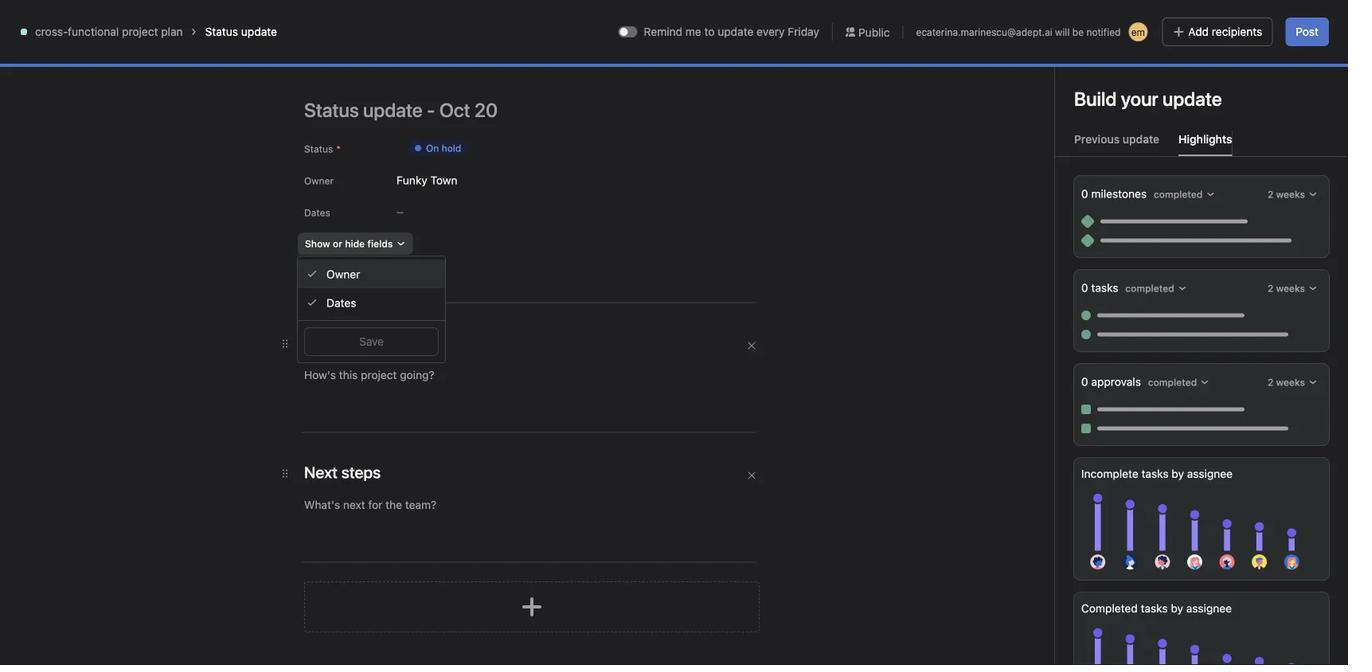 Task type: locate. For each thing, give the bounding box(es) containing it.
2 vertical spatial 2 weeks button
[[1264, 371, 1322, 393]]

doing
[[452, 172, 487, 187]]

list
[[307, 100, 326, 113]]

add to starred image
[[502, 61, 515, 74]]

30 days left
[[1045, 19, 1098, 30]]

2 vertical spatial 2 weeks
[[1268, 377, 1305, 388]]

3 2 weeks from the top
[[1268, 377, 1305, 388]]

1 0 from the top
[[1082, 187, 1088, 200]]

teammates down 26
[[273, 305, 331, 318]]

completed
[[1154, 189, 1203, 200], [1126, 283, 1175, 294], [1148, 377, 1197, 388]]

2 for 0 milestones
[[1268, 189, 1274, 200]]

add inside the add billing info 'button'
[[1222, 14, 1240, 25]]

will
[[1055, 26, 1070, 37]]

1 button up dates link
[[361, 268, 385, 284]]

add left task
[[305, 582, 326, 595]]

1 vertical spatial weeks
[[1276, 283, 1305, 294]]

0 vertical spatial weeks
[[1276, 189, 1305, 200]]

ecaterina.marinescu@adept.ai
[[916, 26, 1053, 37]]

with
[[319, 215, 341, 229]]

2 horizontal spatial update
[[1123, 133, 1160, 146]]

save
[[359, 335, 384, 348]]

trial?
[[1176, 14, 1198, 25]]

update inside tab list
[[1123, 133, 1160, 146]]

by right incomplete
[[1172, 467, 1184, 480]]

friday
[[788, 25, 819, 38]]

add down trial?
[[1189, 25, 1209, 38]]

on
[[426, 143, 439, 154], [270, 243, 283, 254]]

1 1 button from the left
[[361, 268, 385, 284]]

completed right approvals
[[1148, 377, 1197, 388]]

board image
[[220, 58, 239, 77]]

on left hold
[[426, 143, 439, 154]]

dates up show
[[304, 207, 330, 218]]

1 vertical spatial 0
[[1082, 281, 1088, 294]]

on hold
[[426, 143, 461, 154]]

dates down owner link
[[327, 296, 356, 309]]

status up the board image
[[205, 25, 238, 38]]

3 weeks from the top
[[1276, 377, 1305, 388]]

2 weeks for approvals
[[1268, 377, 1305, 388]]

2 2 weeks from the top
[[1268, 283, 1305, 294]]

weeks for milestones
[[1276, 189, 1305, 200]]

subtask
[[258, 337, 295, 348]]

2 vertical spatial tasks
[[1141, 602, 1168, 615]]

build
[[1074, 88, 1117, 110]]

2 vertical spatial completed button
[[1144, 371, 1214, 393]]

0 vertical spatial dates
[[304, 207, 330, 218]]

status update
[[205, 25, 277, 38]]

2 2 from the top
[[1268, 283, 1274, 294]]

0 for 0 milestones
[[1082, 187, 1088, 200]]

1 vertical spatial dates
[[327, 296, 356, 309]]

funky town
[[397, 173, 458, 187]]

cross-functional project plan link
[[35, 25, 183, 38]]

timeline
[[440, 100, 485, 113]]

1 2 weeks button from the top
[[1264, 183, 1322, 205]]

completed for 0 tasks
[[1126, 283, 1175, 294]]

0 vertical spatial completed button
[[1150, 183, 1220, 205]]

show or hide fields button
[[298, 233, 413, 255]]

0 vertical spatial 0
[[1082, 187, 1088, 200]]

0 horizontal spatial teammates
[[273, 305, 331, 318]]

hold
[[442, 143, 461, 154]]

left
[[1083, 19, 1098, 30]]

1 vertical spatial completed
[[1126, 283, 1175, 294]]

1 2 weeks from the top
[[1268, 189, 1305, 200]]

26
[[295, 270, 307, 281]]

1 vertical spatial assignee
[[1187, 602, 1232, 615]]

2 weeks for tasks
[[1268, 283, 1305, 294]]

0 vertical spatial by
[[1172, 467, 1184, 480]]

list box
[[486, 6, 869, 32]]

2 vertical spatial 0
[[1082, 375, 1088, 388]]

your update
[[1121, 88, 1222, 110]]

info
[[1272, 14, 1289, 25]]

0 vertical spatial completed
[[1154, 189, 1203, 200]]

0 vertical spatial on
[[426, 143, 439, 154]]

status
[[205, 25, 238, 38], [304, 143, 333, 155]]

status for status update
[[205, 25, 238, 38]]

0 vertical spatial status
[[205, 25, 238, 38]]

2 vertical spatial 2
[[1268, 377, 1274, 388]]

None text field
[[258, 53, 472, 82]]

2 vertical spatial completed
[[1148, 377, 1197, 388]]

2 0 from the top
[[1082, 281, 1088, 294]]

assignee
[[1187, 467, 1233, 480], [1187, 602, 1232, 615]]

2 weeks button for approvals
[[1264, 371, 1322, 393]]

1
[[365, 270, 369, 281], [389, 270, 393, 281]]

board link
[[345, 98, 389, 115]]

1 vertical spatial teammates
[[273, 305, 331, 318]]

or
[[333, 238, 342, 249]]

1 vertical spatial 2 weeks
[[1268, 283, 1305, 294]]

update for previous update
[[1123, 133, 1160, 146]]

tab list containing previous update
[[1055, 131, 1348, 157]]

1 horizontal spatial project
[[272, 379, 308, 393]]

1 horizontal spatial 1
[[389, 270, 393, 281]]

weeks for tasks
[[1276, 283, 1305, 294]]

0 vertical spatial assignee
[[1187, 467, 1233, 480]]

3 2 weeks button from the top
[[1264, 371, 1322, 393]]

on left track
[[270, 243, 283, 254]]

completed right 0 tasks
[[1126, 283, 1175, 294]]

incomplete tasks by assignee
[[1082, 467, 1233, 480]]

2 weeks from the top
[[1276, 283, 1305, 294]]

add for add subtask
[[237, 337, 256, 348]]

add inside add recipients button
[[1189, 25, 1209, 38]]

2
[[1268, 189, 1274, 200], [1268, 283, 1274, 294], [1268, 377, 1274, 388]]

brief
[[311, 379, 335, 393]]

add task button
[[210, 574, 433, 603]]

on inside "dropdown button"
[[426, 143, 439, 154]]

1 section title text field from the top
[[304, 331, 373, 354]]

1 horizontal spatial teammates
[[344, 215, 401, 229]]

town
[[431, 173, 458, 187]]

dates link
[[298, 288, 445, 317]]

tab list
[[1055, 131, 1348, 157]]

remove section image
[[747, 471, 757, 480]]

1 vertical spatial owner
[[327, 267, 360, 281]]

0 vertical spatial owner
[[304, 175, 334, 186]]

owner down show or hide fields
[[327, 267, 360, 281]]

completed right milestones
[[1154, 189, 1203, 200]]

0 for 0 approvals
[[1082, 375, 1088, 388]]

project left brief
[[272, 379, 308, 393]]

draft project brief
[[243, 379, 335, 393]]

update
[[241, 25, 277, 38], [718, 25, 754, 38], [1123, 133, 1160, 146]]

teammates
[[344, 215, 401, 229], [273, 305, 331, 318]]

status left *
[[304, 143, 333, 155]]

status *
[[304, 143, 341, 155]]

on for on track
[[270, 243, 283, 254]]

1 vertical spatial 2 weeks button
[[1264, 277, 1322, 299]]

0 vertical spatial section title text field
[[304, 331, 373, 354]]

fields
[[367, 238, 393, 249]]

save button
[[304, 327, 439, 356]]

1 weeks from the top
[[1276, 189, 1305, 200]]

1 vertical spatial on
[[270, 243, 283, 254]]

in
[[1149, 14, 1157, 25]]

owner
[[304, 175, 334, 186], [327, 267, 360, 281]]

1 vertical spatial section title text field
[[304, 461, 381, 483]]

recipients
[[1212, 25, 1263, 38]]

be
[[1073, 26, 1084, 37]]

add billing info button
[[1215, 8, 1296, 30]]

1 horizontal spatial on
[[426, 143, 439, 154]]

by right completed
[[1171, 602, 1184, 615]]

2 weeks
[[1268, 189, 1305, 200], [1268, 283, 1305, 294], [1268, 377, 1305, 388]]

add left subtask
[[237, 337, 256, 348]]

by
[[1172, 467, 1184, 480], [1171, 602, 1184, 615]]

2 2 weeks button from the top
[[1264, 277, 1322, 299]]

teammates up "fields"
[[344, 215, 401, 229]]

1 vertical spatial completed button
[[1122, 277, 1191, 299]]

add inside add task button
[[305, 582, 326, 595]]

timeline link
[[428, 98, 485, 115]]

0 approvals
[[1082, 375, 1144, 388]]

0 horizontal spatial update
[[241, 25, 277, 38]]

1 1 from the left
[[365, 270, 369, 281]]

assignee for incomplete tasks by assignee
[[1187, 467, 1233, 480]]

completed
[[1082, 602, 1138, 615]]

functional
[[68, 25, 119, 38]]

0 horizontal spatial on
[[270, 243, 283, 254]]

tasks
[[1091, 281, 1119, 294], [1142, 467, 1169, 480], [1141, 602, 1168, 615]]

add
[[1222, 14, 1240, 25], [1189, 25, 1209, 38], [237, 337, 256, 348], [305, 582, 326, 595]]

section title text field for remove section icon
[[304, 331, 373, 354]]

Section title text field
[[304, 331, 373, 354], [304, 461, 381, 483]]

3 2 from the top
[[1268, 377, 1274, 388]]

what's in my trial?
[[1115, 14, 1198, 25]]

1 vertical spatial tasks
[[1142, 467, 1169, 480]]

0 vertical spatial 2 weeks
[[1268, 189, 1305, 200]]

1 vertical spatial 2
[[1268, 283, 1274, 294]]

2 for 0 tasks
[[1268, 283, 1274, 294]]

weeks for approvals
[[1276, 377, 1305, 388]]

add up add recipients at the right of the page
[[1222, 14, 1240, 25]]

2 weeks button
[[1264, 183, 1322, 205], [1264, 277, 1322, 299], [1264, 371, 1322, 393]]

completed button
[[1150, 183, 1220, 205], [1122, 277, 1191, 299], [1144, 371, 1214, 393]]

plan
[[161, 25, 183, 38]]

owner down status *
[[304, 175, 334, 186]]

1 vertical spatial by
[[1171, 602, 1184, 615]]

2 1 from the left
[[389, 270, 393, 281]]

1 2 from the top
[[1268, 189, 1274, 200]]

remove section image
[[747, 341, 757, 350]]

assignee for completed tasks by assignee
[[1187, 602, 1232, 615]]

2 vertical spatial weeks
[[1276, 377, 1305, 388]]

project left plan
[[122, 25, 158, 38]]

0 horizontal spatial status
[[205, 25, 238, 38]]

1 vertical spatial status
[[304, 143, 333, 155]]

0 horizontal spatial 1
[[365, 270, 369, 281]]

by for completed
[[1171, 602, 1184, 615]]

0 vertical spatial 2 weeks button
[[1264, 183, 1322, 205]]

build your update
[[1074, 88, 1222, 110]]

0
[[1082, 187, 1088, 200], [1082, 281, 1088, 294], [1082, 375, 1088, 388]]

1 horizontal spatial status
[[304, 143, 333, 155]]

3 0 from the top
[[1082, 375, 1088, 388]]

1 button
[[361, 268, 385, 284], [385, 268, 420, 284]]

0 vertical spatial project
[[122, 25, 158, 38]]

2 weeks button for tasks
[[1264, 277, 1322, 299]]

0 vertical spatial tasks
[[1091, 281, 1119, 294]]

1 vertical spatial project
[[272, 379, 308, 393]]

1 button down "fields"
[[385, 268, 420, 284]]

share timeline with teammates
[[243, 215, 401, 229]]

Title of update text field
[[304, 92, 782, 127]]

2 section title text field from the top
[[304, 461, 381, 483]]

add inside add subtask "button"
[[237, 337, 256, 348]]

funky
[[397, 173, 428, 187]]

dates
[[304, 207, 330, 218], [327, 296, 356, 309]]

0 vertical spatial 2
[[1268, 189, 1274, 200]]



Task type: vqa. For each thing, say whether or not it's contained in the screenshot.
collaborators
no



Task type: describe. For each thing, give the bounding box(es) containing it.
hide
[[345, 238, 365, 249]]

1 horizontal spatial update
[[718, 25, 754, 38]]

share
[[243, 215, 273, 229]]

hide sidebar image
[[21, 13, 33, 25]]

milestones
[[1091, 187, 1147, 200]]

add billing info
[[1222, 14, 1289, 25]]

add task image
[[390, 173, 403, 186]]

highlights
[[1179, 133, 1232, 146]]

on track
[[270, 243, 309, 254]]

public
[[859, 25, 890, 38]]

0 tasks
[[1082, 281, 1122, 294]]

on for on hold
[[426, 143, 439, 154]]

section title text field for remove section image
[[304, 461, 381, 483]]

2 for 0 approvals
[[1268, 377, 1274, 388]]

post button
[[1286, 18, 1329, 46]]

2 weeks for milestones
[[1268, 189, 1305, 200]]

show or hide fields
[[305, 238, 393, 249]]

—
[[397, 207, 404, 216]]

0 horizontal spatial project
[[122, 25, 158, 38]]

add subtask button
[[217, 331, 302, 354]]

add for add recipients
[[1189, 25, 1209, 38]]

board
[[358, 100, 389, 113]]

2 1 button from the left
[[385, 268, 420, 284]]

completed for 0 approvals
[[1148, 377, 1197, 388]]

add recipients button
[[1162, 18, 1273, 46]]

timeline
[[276, 215, 316, 229]]

add subtask
[[237, 337, 295, 348]]

ecaterina.marinescu@adept.ai will be notified
[[916, 26, 1121, 37]]

post
[[1296, 25, 1319, 38]]

*
[[336, 143, 341, 155]]

track
[[286, 243, 309, 254]]

what's
[[1115, 14, 1146, 25]]

invite teammates
[[243, 305, 331, 318]]

show
[[305, 238, 330, 249]]

completed button for 0 approvals
[[1144, 371, 1214, 393]]

owner link
[[298, 260, 445, 288]]

status for status *
[[304, 143, 333, 155]]

remind
[[644, 25, 683, 38]]

30
[[1045, 19, 1057, 30]]

what's in my trial? button
[[1108, 8, 1205, 30]]

cross-
[[35, 25, 68, 38]]

tasks for completed
[[1141, 602, 1168, 615]]

completed button for 0 tasks
[[1122, 277, 1191, 299]]

to
[[704, 25, 715, 38]]

0 for 0 tasks
[[1082, 281, 1088, 294]]

0 milestones
[[1082, 187, 1150, 200]]

previous update
[[1074, 133, 1160, 146]]

cross-functional project plan
[[35, 25, 183, 38]]

my
[[1160, 14, 1173, 25]]

home
[[41, 55, 72, 68]]

add for add task
[[305, 582, 326, 595]]

incomplete
[[1082, 467, 1139, 480]]

tasks for 0
[[1091, 281, 1119, 294]]

me
[[686, 25, 701, 38]]

previous
[[1074, 133, 1120, 146]]

billing
[[1242, 14, 1269, 25]]

update for status update
[[241, 25, 277, 38]]

list link
[[295, 98, 326, 115]]

completed button for 0 milestones
[[1150, 183, 1220, 205]]

add for add billing info
[[1222, 14, 1240, 25]]

home link
[[10, 49, 182, 74]]

add report section image
[[519, 594, 545, 620]]

remind me to update every friday switch
[[619, 26, 638, 37]]

em
[[1131, 26, 1145, 37]]

task
[[329, 582, 351, 595]]

completed tasks by assignee
[[1082, 602, 1232, 615]]

invite
[[243, 305, 270, 318]]

on hold button
[[397, 134, 478, 162]]

remind me to update every friday
[[644, 25, 819, 38]]

by for incomplete
[[1172, 467, 1184, 480]]

days
[[1060, 19, 1081, 30]]

em button
[[1121, 21, 1150, 43]]

add recipients
[[1189, 25, 1263, 38]]

0 vertical spatial teammates
[[344, 215, 401, 229]]

every
[[757, 25, 785, 38]]

add task
[[305, 582, 351, 595]]

notified
[[1087, 26, 1121, 37]]

draft
[[243, 379, 269, 393]]

tasks for incomplete
[[1142, 467, 1169, 480]]

26 button
[[253, 270, 307, 281]]

2 weeks button for milestones
[[1264, 183, 1322, 205]]

approvals
[[1091, 375, 1141, 388]]

completed for 0 milestones
[[1154, 189, 1203, 200]]



